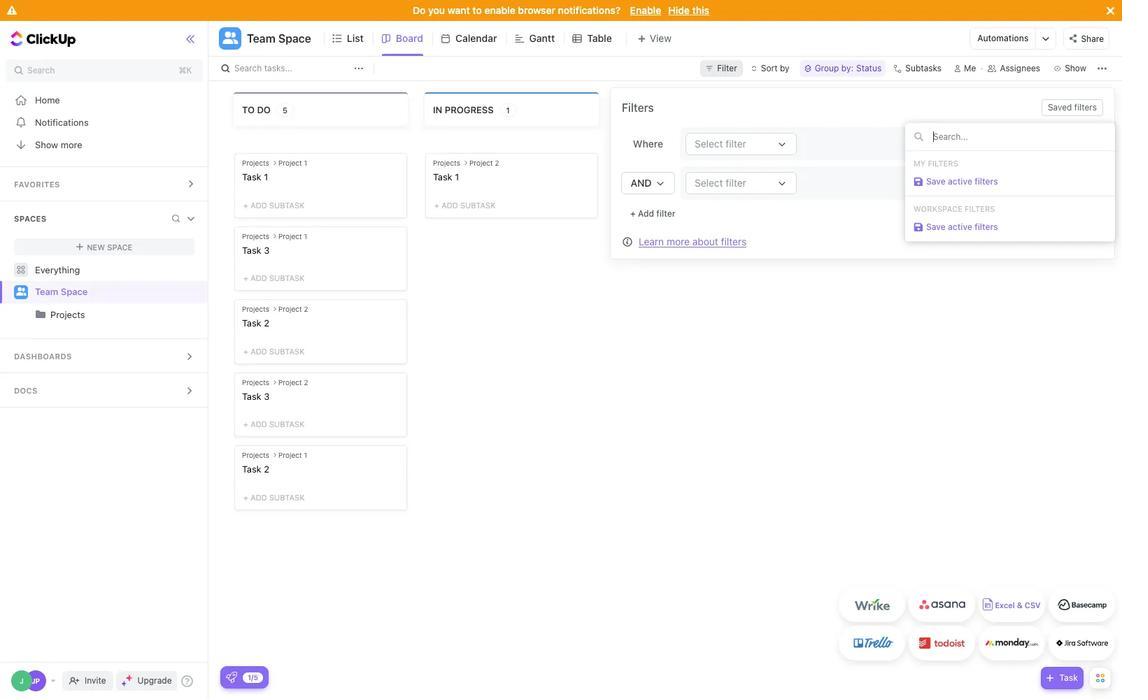 Task type: locate. For each thing, give the bounding box(es) containing it.
1 horizontal spatial filters
[[965, 204, 996, 213]]

0 vertical spatial save
[[927, 176, 946, 187]]

gantt link
[[530, 21, 561, 56]]

0 horizontal spatial search
[[27, 65, 55, 76]]

projects up "task 2"
[[242, 305, 269, 314]]

hide
[[669, 4, 690, 16]]

‎task
[[242, 171, 262, 183], [242, 464, 262, 476]]

3 project 1 from the top
[[279, 452, 307, 460]]

1 3 from the top
[[264, 245, 270, 256]]

2 select filter from the top
[[695, 177, 747, 189]]

project 1
[[279, 159, 307, 167], [279, 232, 307, 240], [279, 452, 307, 460]]

project 2 for task 2
[[279, 305, 308, 314]]

invite
[[85, 676, 106, 687]]

team space for team space link
[[35, 286, 88, 298]]

0 vertical spatial team space
[[247, 32, 311, 45]]

more for learn
[[667, 236, 690, 247]]

0 vertical spatial space
[[278, 32, 311, 45]]

1 save active filters from the top
[[927, 176, 999, 187]]

select up the about
[[695, 177, 723, 189]]

assignees
[[1001, 63, 1041, 73]]

team space for team space button
[[247, 32, 311, 45]]

workspace
[[914, 204, 963, 213]]

+ add subtask down task 1
[[435, 201, 496, 210]]

2 3 from the top
[[264, 391, 270, 402]]

2 ‎task from the top
[[242, 464, 262, 476]]

add down ‎task 2
[[251, 493, 267, 503]]

0 vertical spatial team
[[247, 32, 276, 45]]

board link
[[396, 21, 429, 56]]

1 vertical spatial project 2
[[279, 305, 308, 314]]

1 vertical spatial to
[[242, 104, 255, 115]]

1 vertical spatial select filter
[[695, 177, 747, 189]]

1 horizontal spatial space
[[107, 243, 132, 252]]

save active filters down workspace filters
[[927, 222, 999, 232]]

3 for project 1
[[264, 245, 270, 256]]

project 2
[[470, 159, 499, 167], [279, 305, 308, 314], [279, 379, 308, 387]]

projects down everything
[[50, 309, 85, 321]]

saved filters
[[1048, 102, 1098, 113]]

2 horizontal spatial space
[[278, 32, 311, 45]]

2 active from the top
[[948, 222, 973, 232]]

table
[[587, 32, 612, 44]]

team inside button
[[247, 32, 276, 45]]

team
[[247, 32, 276, 45], [35, 286, 58, 298]]

2 for 1
[[495, 159, 499, 167]]

3 for project 2
[[264, 391, 270, 402]]

my filters
[[914, 159, 959, 168]]

0 vertical spatial save active filters
[[927, 176, 999, 187]]

me button
[[949, 60, 982, 77]]

team down everything
[[35, 286, 58, 298]]

2 vertical spatial project 1
[[279, 452, 307, 460]]

‎task 2
[[242, 464, 269, 476]]

favorites button
[[0, 167, 209, 201]]

search up home
[[27, 65, 55, 76]]

progress
[[445, 104, 494, 115]]

search
[[234, 63, 262, 73], [27, 65, 55, 76]]

1 task 3 from the top
[[242, 245, 270, 256]]

2 for 2
[[304, 305, 308, 314]]

more right learn
[[667, 236, 690, 247]]

filters right 'workspace'
[[965, 204, 996, 213]]

project 1 for ‎task 1
[[279, 159, 307, 167]]

team inside sidebar navigation
[[35, 286, 58, 298]]

search left tasks...
[[234, 63, 262, 73]]

space down everything
[[61, 286, 88, 298]]

filters right saved on the top of page
[[1075, 102, 1098, 113]]

0 vertical spatial ‎task
[[242, 171, 262, 183]]

projects link
[[1, 304, 196, 326], [50, 304, 196, 326]]

1 projects link from the left
[[1, 304, 196, 326]]

projects down ‎task 1
[[242, 232, 269, 240]]

notifications?
[[558, 4, 621, 16]]

table link
[[587, 21, 618, 56]]

team space inside button
[[247, 32, 311, 45]]

team up search tasks...
[[247, 32, 276, 45]]

1 horizontal spatial team space
[[247, 32, 311, 45]]

1 vertical spatial team space
[[35, 286, 88, 298]]

2 vertical spatial project 2
[[279, 379, 308, 387]]

1 vertical spatial filters
[[965, 204, 996, 213]]

2 vertical spatial space
[[61, 286, 88, 298]]

add
[[251, 201, 267, 210], [442, 201, 458, 210], [638, 209, 655, 219], [251, 274, 267, 283], [251, 347, 267, 356], [251, 420, 267, 429], [251, 493, 267, 503]]

0 vertical spatial more
[[61, 139, 82, 150]]

1 vertical spatial more
[[667, 236, 690, 247]]

filter button
[[701, 60, 743, 77]]

0 vertical spatial project 1
[[279, 159, 307, 167]]

1 vertical spatial task 3
[[242, 391, 270, 402]]

show
[[35, 139, 58, 150]]

space for team space link
[[61, 286, 88, 298]]

Search... field
[[932, 131, 1107, 143]]

active down workspace filters
[[948, 222, 973, 232]]

+ down ‎task 2
[[244, 493, 248, 503]]

select filter for first the select filter dropdown button from the bottom of the page
[[695, 177, 747, 189]]

notifications link
[[0, 111, 209, 134]]

3
[[264, 245, 270, 256], [264, 391, 270, 402]]

saved
[[1048, 102, 1073, 113]]

+ up ‎task 2
[[244, 420, 248, 429]]

1 vertical spatial active
[[948, 222, 973, 232]]

more inside sidebar navigation
[[61, 139, 82, 150]]

save
[[927, 176, 946, 187], [927, 222, 946, 232]]

0 vertical spatial select filter
[[695, 138, 747, 150]]

space
[[278, 32, 311, 45], [107, 243, 132, 252], [61, 286, 88, 298]]

task
[[433, 171, 453, 183], [242, 245, 262, 256], [242, 318, 262, 329], [242, 391, 262, 402], [1060, 673, 1079, 684]]

automations button
[[971, 28, 1036, 49]]

filter
[[726, 138, 747, 150], [726, 177, 747, 189], [657, 209, 676, 219]]

learn more about filters link
[[639, 236, 747, 247]]

more for show
[[61, 139, 82, 150]]

0 vertical spatial select
[[695, 138, 723, 150]]

1 select filter from the top
[[695, 138, 747, 150]]

1 vertical spatial save active filters
[[927, 222, 999, 232]]

0 horizontal spatial team
[[35, 286, 58, 298]]

excel & csv
[[996, 602, 1041, 611]]

team space up tasks...
[[247, 32, 311, 45]]

more down notifications
[[61, 139, 82, 150]]

1 vertical spatial filter
[[726, 177, 747, 189]]

+ add subtask down ‎task 1
[[244, 201, 305, 210]]

1 horizontal spatial to
[[473, 4, 482, 16]]

‎task 1
[[242, 171, 268, 183]]

more
[[61, 139, 82, 150], [667, 236, 690, 247]]

1 select from the top
[[695, 138, 723, 150]]

excel
[[996, 602, 1015, 611]]

filter for first the select filter dropdown button from the top of the page
[[726, 138, 747, 150]]

1 vertical spatial team
[[35, 286, 58, 298]]

‎task for ‎task 2
[[242, 464, 262, 476]]

0 horizontal spatial more
[[61, 139, 82, 150]]

search inside sidebar navigation
[[27, 65, 55, 76]]

0 vertical spatial task 3
[[242, 245, 270, 256]]

select
[[695, 138, 723, 150], [695, 177, 723, 189]]

space up search tasks... text box
[[278, 32, 311, 45]]

0 horizontal spatial filters
[[928, 159, 959, 168]]

2 project 1 from the top
[[279, 232, 307, 240]]

2
[[495, 159, 499, 167], [304, 305, 308, 314], [264, 318, 269, 329], [304, 379, 308, 387], [264, 464, 269, 476]]

my
[[914, 159, 926, 168]]

home link
[[0, 89, 209, 111]]

to
[[473, 4, 482, 16], [242, 104, 255, 115]]

1 vertical spatial ‎task
[[242, 464, 262, 476]]

1 vertical spatial save
[[927, 222, 946, 232]]

team space inside sidebar navigation
[[35, 286, 88, 298]]

2 select from the top
[[695, 177, 723, 189]]

new
[[87, 243, 105, 252]]

+
[[244, 201, 248, 210], [435, 201, 440, 210], [631, 209, 636, 219], [244, 274, 248, 283], [244, 347, 248, 356], [244, 420, 248, 429], [244, 493, 248, 503]]

projects inside sidebar navigation
[[50, 309, 85, 321]]

1 ‎task from the top
[[242, 171, 262, 183]]

filters right my
[[928, 159, 959, 168]]

list
[[347, 32, 364, 44]]

select right where
[[695, 138, 723, 150]]

active up workspace filters
[[948, 176, 973, 187]]

1 vertical spatial select
[[695, 177, 723, 189]]

2 save active filters from the top
[[927, 222, 999, 232]]

task 3
[[242, 245, 270, 256], [242, 391, 270, 402]]

filters right the about
[[721, 236, 747, 247]]

assignees button
[[982, 60, 1047, 77]]

projects down "task 2"
[[242, 379, 269, 387]]

0 vertical spatial 3
[[264, 245, 270, 256]]

0 vertical spatial filter
[[726, 138, 747, 150]]

space inside button
[[278, 32, 311, 45]]

add down "task 2"
[[251, 347, 267, 356]]

calendar link
[[456, 21, 503, 56]]

list link
[[347, 21, 369, 56]]

1 horizontal spatial team
[[247, 32, 276, 45]]

docs
[[14, 386, 38, 395]]

save active filters up workspace filters
[[927, 176, 999, 187]]

board
[[396, 32, 423, 44]]

filters for my filters
[[928, 159, 959, 168]]

+ down and
[[631, 209, 636, 219]]

0 vertical spatial active
[[948, 176, 973, 187]]

2 projects link from the left
[[50, 304, 196, 326]]

save down 'workspace'
[[927, 222, 946, 232]]

task 3 for project 2
[[242, 391, 270, 402]]

filters up where
[[622, 101, 654, 114]]

0 vertical spatial project 2
[[470, 159, 499, 167]]

to right the want
[[473, 4, 482, 16]]

subtask
[[269, 201, 305, 210], [460, 201, 496, 210], [269, 274, 305, 283], [269, 347, 305, 356], [269, 420, 305, 429], [269, 493, 305, 503]]

project
[[279, 159, 302, 167], [470, 159, 493, 167], [279, 232, 302, 240], [279, 305, 302, 314], [279, 379, 302, 387], [279, 452, 302, 460]]

+ add subtask up ‎task 2
[[244, 420, 305, 429]]

gantt
[[530, 32, 555, 44]]

1 vertical spatial select filter button
[[686, 172, 797, 195]]

0 vertical spatial to
[[473, 4, 482, 16]]

want
[[448, 4, 470, 16]]

project 2 for task 3
[[279, 379, 308, 387]]

0 horizontal spatial space
[[61, 286, 88, 298]]

active
[[948, 176, 973, 187], [948, 222, 973, 232]]

team space down everything
[[35, 286, 88, 298]]

0 vertical spatial filters
[[928, 159, 959, 168]]

1
[[506, 105, 510, 114], [304, 159, 307, 167], [264, 171, 268, 183], [455, 171, 459, 183], [304, 232, 307, 240], [304, 452, 307, 460]]

2 task 3 from the top
[[242, 391, 270, 402]]

0 vertical spatial select filter button
[[686, 133, 797, 155]]

to left do
[[242, 104, 255, 115]]

+ add subtask
[[244, 201, 305, 210], [435, 201, 496, 210], [244, 274, 305, 283], [244, 347, 305, 356], [244, 420, 305, 429], [244, 493, 305, 503]]

+ down "task 2"
[[244, 347, 248, 356]]

save down my filters
[[927, 176, 946, 187]]

1 vertical spatial 3
[[264, 391, 270, 402]]

search tasks...
[[234, 63, 293, 73]]

+ down task 1
[[435, 201, 440, 210]]

new space
[[87, 243, 132, 252]]

0 horizontal spatial team space
[[35, 286, 88, 298]]

1 horizontal spatial search
[[234, 63, 262, 73]]

filters down workspace filters
[[975, 222, 999, 232]]

add down task 1
[[442, 201, 458, 210]]

1 vertical spatial project 1
[[279, 232, 307, 240]]

space right new
[[107, 243, 132, 252]]

1 horizontal spatial more
[[667, 236, 690, 247]]

filters
[[622, 101, 654, 114], [1075, 102, 1098, 113], [975, 176, 999, 187], [975, 222, 999, 232], [721, 236, 747, 247]]

+ down ‎task 1
[[244, 201, 248, 210]]

select filter button
[[686, 133, 797, 155], [686, 172, 797, 195]]

+ add filter
[[631, 209, 676, 219]]

team space
[[247, 32, 311, 45], [35, 286, 88, 298]]

select filter
[[695, 138, 747, 150], [695, 177, 747, 189]]

1 project 1 from the top
[[279, 159, 307, 167]]

+ up "task 2"
[[244, 274, 248, 283]]



Task type: describe. For each thing, give the bounding box(es) containing it.
1/5
[[248, 674, 258, 682]]

2 select filter button from the top
[[686, 172, 797, 195]]

calendar
[[456, 32, 497, 44]]

project 1 for ‎task 2
[[279, 452, 307, 460]]

do
[[413, 4, 426, 16]]

add up learn
[[638, 209, 655, 219]]

&
[[1018, 602, 1023, 611]]

dashboards
[[14, 352, 72, 361]]

and
[[631, 177, 652, 189]]

excel & csv link
[[979, 588, 1046, 623]]

team for team space button
[[247, 32, 276, 45]]

‎task for ‎task 1
[[242, 171, 262, 183]]

do you want to enable browser notifications? enable hide this
[[413, 4, 710, 16]]

team for team space link
[[35, 286, 58, 298]]

in progress
[[433, 104, 494, 115]]

+ add subtask down ‎task 2
[[244, 493, 305, 503]]

+ add subtask up "task 2"
[[244, 274, 305, 283]]

team space button
[[241, 23, 311, 54]]

you
[[428, 4, 445, 16]]

task 3 for project 1
[[242, 245, 270, 256]]

me
[[965, 63, 977, 73]]

complete
[[624, 104, 674, 115]]

enable
[[485, 4, 516, 16]]

task 1
[[433, 171, 459, 183]]

project 1 for task 3
[[279, 232, 307, 240]]

workspace filters
[[914, 204, 996, 213]]

upgrade link
[[116, 672, 177, 692]]

home
[[35, 94, 60, 105]]

enable
[[630, 4, 662, 16]]

learn
[[639, 236, 664, 247]]

project 2 for task 1
[[470, 159, 499, 167]]

0 horizontal spatial to
[[242, 104, 255, 115]]

projects up task 1
[[433, 159, 461, 167]]

onboarding checklist button image
[[226, 673, 237, 684]]

to do
[[242, 104, 271, 115]]

2 save from the top
[[927, 222, 946, 232]]

2 vertical spatial filter
[[657, 209, 676, 219]]

select filter for first the select filter dropdown button from the top of the page
[[695, 138, 747, 150]]

do
[[257, 104, 271, 115]]

add down ‎task 1
[[251, 201, 267, 210]]

learn more about filters
[[639, 236, 747, 247]]

everything
[[35, 264, 80, 275]]

favorites
[[14, 180, 60, 189]]

1 vertical spatial space
[[107, 243, 132, 252]]

upgrade
[[138, 676, 172, 687]]

5
[[283, 105, 288, 114]]

select for first the select filter dropdown button from the top of the page
[[695, 138, 723, 150]]

sidebar navigation
[[0, 21, 209, 700]]

filters up workspace filters
[[975, 176, 999, 187]]

filters for workspace filters
[[965, 204, 996, 213]]

browser
[[518, 4, 556, 16]]

Search tasks... text field
[[234, 59, 351, 78]]

share
[[1082, 33, 1105, 44]]

notifications
[[35, 117, 89, 128]]

add up "task 2"
[[251, 274, 267, 283]]

user group image
[[16, 288, 26, 296]]

2 for 3
[[304, 379, 308, 387]]

tasks...
[[264, 63, 293, 73]]

onboarding checklist button element
[[226, 673, 237, 684]]

+ add subtask down "task 2"
[[244, 347, 305, 356]]

share button
[[1064, 27, 1110, 50]]

about
[[693, 236, 719, 247]]

in
[[433, 104, 443, 115]]

everything link
[[0, 259, 209, 281]]

filter
[[718, 63, 738, 73]]

csv
[[1025, 602, 1041, 611]]

add up ‎task 2
[[251, 420, 267, 429]]

space for team space button
[[278, 32, 311, 45]]

filter for first the select filter dropdown button from the bottom of the page
[[726, 177, 747, 189]]

show more
[[35, 139, 82, 150]]

this
[[693, 4, 710, 16]]

select for first the select filter dropdown button from the bottom of the page
[[695, 177, 723, 189]]

⌘k
[[179, 65, 192, 76]]

search for search tasks...
[[234, 63, 262, 73]]

where
[[633, 138, 664, 150]]

1 active from the top
[[948, 176, 973, 187]]

projects up ‎task 2
[[242, 452, 269, 460]]

team space link
[[35, 281, 196, 304]]

automations
[[978, 33, 1029, 43]]

search for search
[[27, 65, 55, 76]]

projects up ‎task 1
[[242, 159, 269, 167]]

1 select filter button from the top
[[686, 133, 797, 155]]

1 save from the top
[[927, 176, 946, 187]]

task 2
[[242, 318, 269, 329]]



Task type: vqa. For each thing, say whether or not it's contained in the screenshot.
Search tasks... Search
yes



